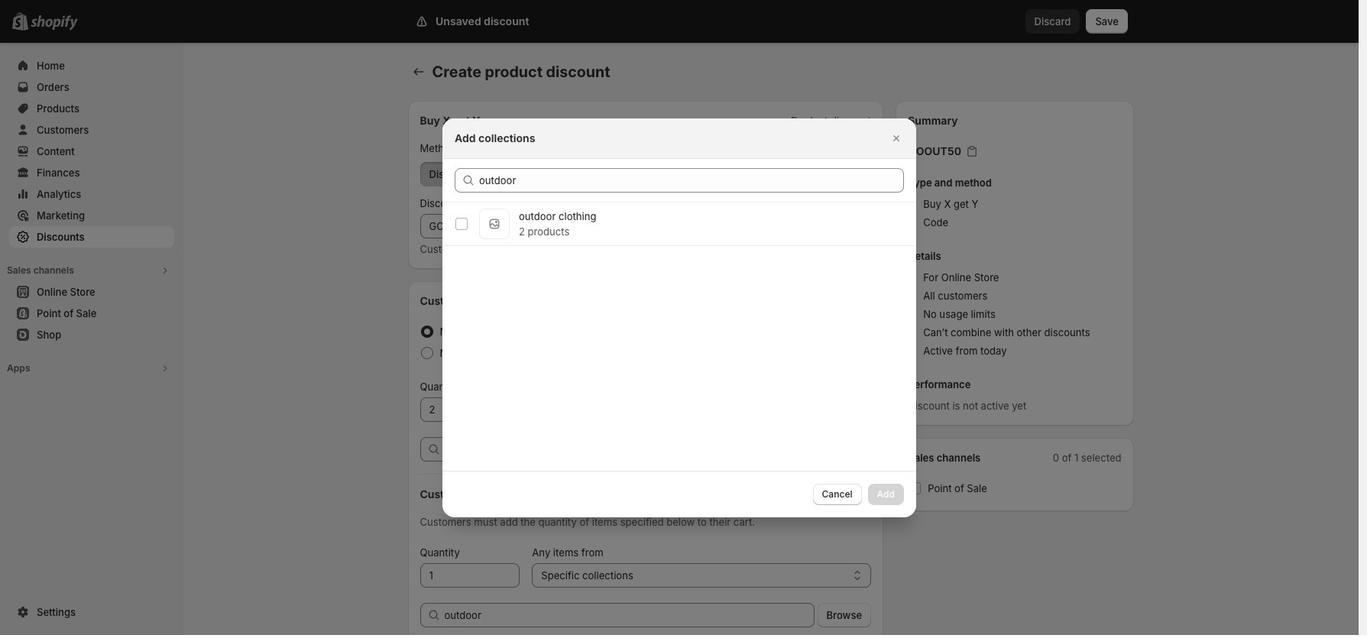Task type: locate. For each thing, give the bounding box(es) containing it.
dialog
[[0, 118, 1359, 517]]



Task type: vqa. For each thing, say whether or not it's contained in the screenshot.
Search countries text field
no



Task type: describe. For each thing, give the bounding box(es) containing it.
shopify image
[[31, 15, 78, 31]]

Search collections text field
[[479, 168, 904, 192]]



